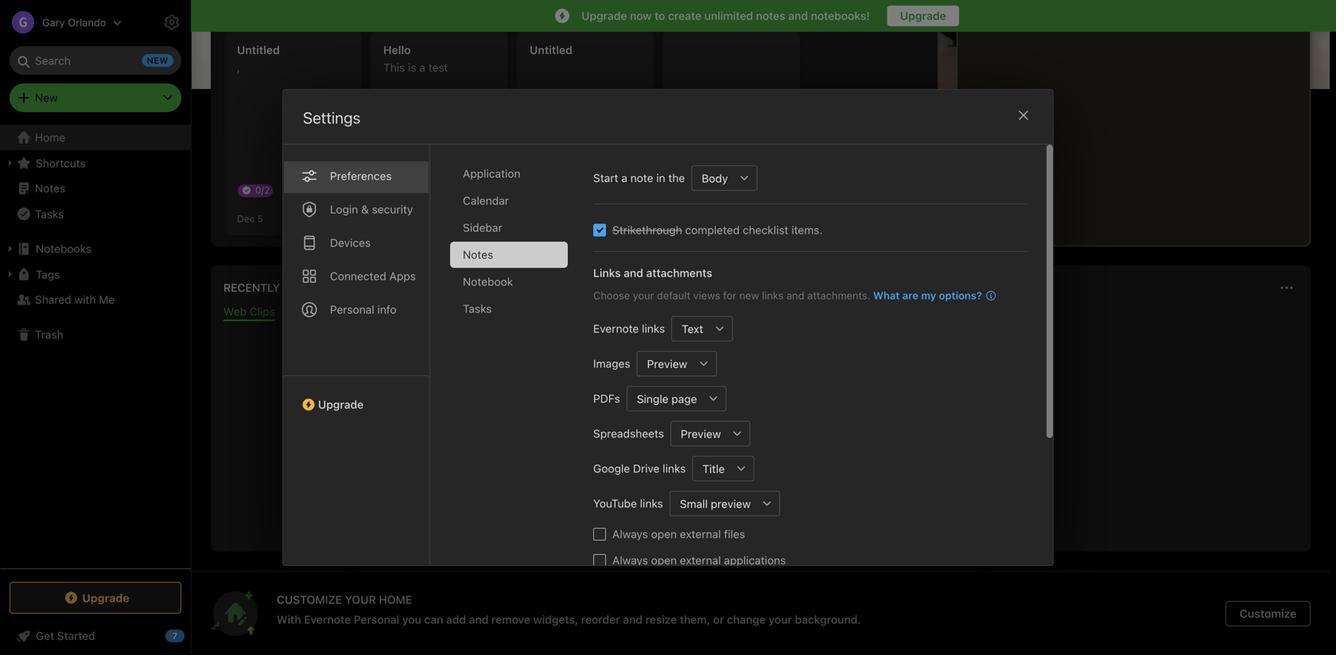 Task type: describe. For each thing, give the bounding box(es) containing it.
youtube links
[[594, 497, 663, 510]]

checklist
[[743, 224, 789, 237]]

create
[[668, 9, 702, 22]]

you
[[403, 614, 422, 627]]

0/2
[[255, 185, 270, 196]]

items.
[[792, 224, 823, 237]]

tags
[[36, 268, 60, 281]]

remove
[[492, 614, 531, 627]]

my
[[922, 290, 937, 302]]

home link
[[0, 125, 191, 150]]

audio tab
[[428, 305, 458, 321]]

Always open external applications checkbox
[[594, 555, 606, 567]]

images tab
[[294, 305, 331, 321]]

notes tab
[[450, 242, 568, 268]]

documents tab
[[351, 305, 409, 321]]

Choose default view option for Images field
[[637, 351, 717, 377]]

notebooks!
[[811, 9, 870, 22]]

2023
[[1176, 52, 1199, 63]]

Choose default view option for Google Drive links field
[[693, 456, 755, 482]]

1 horizontal spatial images
[[594, 357, 631, 370]]

1 vertical spatial test
[[420, 190, 438, 201]]

change
[[727, 614, 766, 627]]

Select74653 checkbox
[[594, 224, 606, 237]]

connected apps
[[330, 270, 416, 283]]

0 vertical spatial notes
[[35, 182, 65, 195]]

links and attachments
[[594, 267, 713, 280]]

tags button
[[0, 262, 190, 287]]

create new note
[[687, 145, 777, 160]]

Choose default view option for Spreadsheets field
[[671, 421, 751, 447]]

clip
[[711, 475, 734, 490]]

always for always open external applications
[[613, 554, 648, 567]]

0 vertical spatial customize
[[1253, 51, 1305, 63]]

13,
[[1160, 52, 1173, 63]]

are
[[903, 290, 919, 302]]

for
[[724, 290, 737, 302]]

clips
[[250, 305, 275, 318]]

body button
[[692, 166, 732, 191]]

and left resize
[[623, 614, 643, 627]]

,
[[237, 61, 240, 74]]

and left attachments.
[[787, 290, 805, 302]]

afternoon,
[[253, 48, 324, 66]]

can
[[424, 614, 443, 627]]

1 vertical spatial customize
[[1240, 608, 1297, 621]]

notes
[[756, 9, 786, 22]]

evernote links
[[594, 322, 665, 335]]

preview for images
[[647, 357, 688, 371]]

calendar
[[463, 194, 509, 207]]

youtube
[[594, 497, 637, 510]]

links left text button
[[642, 322, 665, 335]]

links down save at the bottom of the page
[[663, 462, 686, 475]]

preview
[[711, 498, 751, 511]]

tasks inside tasks tab
[[463, 302, 492, 316]]

good
[[211, 48, 249, 66]]

or
[[714, 614, 724, 627]]

create
[[687, 145, 724, 160]]

tasks button
[[0, 201, 190, 227]]

evernote inside the customize your home with evernote personal you can add and remove widgets, reorder and resize them, or change your background.
[[304, 614, 351, 627]]

page
[[672, 392, 697, 406]]

title
[[703, 463, 725, 476]]

text
[[682, 322, 704, 336]]

nov
[[384, 213, 401, 224]]

captured
[[283, 281, 343, 294]]

preview button for spreadsheets
[[671, 421, 725, 447]]

shared
[[35, 293, 71, 306]]

external for applications
[[680, 554, 721, 567]]

open for always open external files
[[651, 528, 677, 541]]

with
[[74, 293, 96, 306]]

security
[[372, 203, 413, 216]]

the for from
[[821, 441, 839, 456]]

what
[[874, 290, 900, 302]]

shortcuts
[[36, 157, 86, 170]]

apps
[[390, 270, 416, 283]]

customize your home with evernote personal you can add and remove widgets, reorder and resize them, or change your background.
[[277, 594, 861, 627]]

0 vertical spatial personal
[[330, 303, 375, 316]]

personal inside the customize your home with evernote personal you can add and remove widgets, reorder and resize them, or change your background.
[[354, 614, 400, 627]]

this
[[384, 61, 405, 74]]

preview for spreadsheets
[[681, 428, 721, 441]]

untitled button
[[517, 30, 654, 236]]

december
[[1106, 52, 1158, 63]]

is
[[408, 61, 417, 74]]

open for always open external applications
[[651, 554, 677, 567]]

settings image
[[162, 13, 181, 32]]

and right the add
[[469, 614, 489, 627]]

save useful information from the web.
[[652, 441, 870, 456]]

connected
[[330, 270, 387, 283]]

default
[[657, 290, 691, 302]]

1 horizontal spatial evernote
[[594, 322, 639, 335]]

small
[[680, 498, 708, 511]]

recently
[[224, 281, 280, 294]]

single page button
[[627, 386, 701, 412]]

small preview button
[[670, 491, 755, 517]]

new inside "button"
[[727, 145, 750, 160]]

to
[[655, 9, 666, 22]]

Choose default view option for YouTube links field
[[670, 491, 781, 517]]

always for always open external files
[[613, 528, 648, 541]]

notes link
[[0, 176, 190, 201]]

add
[[446, 614, 466, 627]]

close image
[[1015, 106, 1034, 125]]

1 vertical spatial customize button
[[1226, 602, 1311, 627]]

recently captured
[[224, 281, 343, 294]]

useful
[[683, 441, 718, 456]]

in
[[657, 171, 666, 185]]

notebooks link
[[0, 236, 190, 262]]

Choose default view option for Evernote links field
[[672, 316, 733, 342]]

single
[[637, 392, 669, 406]]

untitled for untitled ,
[[237, 43, 280, 56]]

shared with me link
[[0, 287, 190, 313]]

applications
[[724, 554, 786, 567]]

tab list for application
[[283, 145, 430, 566]]



Task type: vqa. For each thing, say whether or not it's contained in the screenshot.
tags…
no



Task type: locate. For each thing, give the bounding box(es) containing it.
files
[[724, 528, 746, 541]]

1 vertical spatial preview
[[681, 428, 721, 441]]

the for in
[[669, 171, 685, 185]]

test
[[429, 61, 448, 74], [420, 190, 438, 201]]

start
[[594, 171, 619, 185]]

attachments
[[647, 267, 713, 280]]

1 vertical spatial personal
[[354, 614, 400, 627]]

test inside hello this is a test
[[429, 61, 448, 74]]

always open external files
[[613, 528, 746, 541]]

1 vertical spatial new
[[740, 290, 760, 302]]

external up always open external applications
[[680, 528, 721, 541]]

1 vertical spatial always
[[613, 554, 648, 567]]

and right notes
[[789, 9, 808, 22]]

shortcuts button
[[0, 150, 190, 176]]

the right in
[[669, 171, 685, 185]]

tree
[[0, 125, 191, 568]]

body
[[702, 172, 728, 185]]

preview up single page
[[647, 357, 688, 371]]

0 vertical spatial your
[[633, 290, 654, 302]]

1 horizontal spatial your
[[769, 614, 792, 627]]

1 horizontal spatial note
[[752, 145, 777, 160]]

untitled ,
[[237, 43, 280, 74]]

choose your default views for new links and attachments.
[[594, 290, 871, 302]]

your
[[633, 290, 654, 302], [769, 614, 792, 627]]

0 vertical spatial external
[[680, 528, 721, 541]]

Always open external files checkbox
[[594, 528, 606, 541]]

pdfs
[[594, 392, 621, 405]]

attachments.
[[808, 290, 871, 302]]

0 horizontal spatial the
[[669, 171, 685, 185]]

1 horizontal spatial a
[[622, 171, 628, 185]]

save
[[652, 441, 680, 456]]

0 vertical spatial evernote
[[594, 322, 639, 335]]

1 vertical spatial preview button
[[671, 421, 725, 447]]

notes down "shortcuts"
[[35, 182, 65, 195]]

a
[[420, 61, 426, 74], [622, 171, 628, 185]]

new button
[[10, 84, 181, 112]]

me
[[99, 293, 115, 306]]

hello this is a test
[[384, 43, 448, 74]]

note left in
[[631, 171, 654, 185]]

1 untitled from the left
[[237, 43, 280, 56]]

0 vertical spatial images
[[294, 305, 331, 318]]

2 always from the top
[[613, 554, 648, 567]]

external down always open external files
[[680, 554, 721, 567]]

preview up useful
[[681, 428, 721, 441]]

start a note in the
[[594, 171, 685, 185]]

1 vertical spatial open
[[651, 554, 677, 567]]

tab list containing preferences
[[283, 145, 430, 566]]

background.
[[795, 614, 861, 627]]

notes down sidebar in the top of the page
[[463, 248, 494, 261]]

0 vertical spatial preview
[[647, 357, 688, 371]]

tasks down notebook
[[463, 302, 492, 316]]

resize
[[646, 614, 677, 627]]

2 untitled from the left
[[530, 43, 573, 56]]

web
[[737, 475, 762, 490]]

evernote down choose
[[594, 322, 639, 335]]

your down links and attachments
[[633, 290, 654, 302]]

note inside create new note "button"
[[752, 145, 777, 160]]

0 vertical spatial new
[[727, 145, 750, 160]]

create new note button
[[664, 30, 801, 236]]

hello
[[384, 43, 411, 56]]

1 vertical spatial your
[[769, 614, 792, 627]]

0 horizontal spatial tasks
[[35, 207, 64, 221]]

preview button up the single page button
[[637, 351, 692, 377]]

drive
[[633, 462, 660, 475]]

1 vertical spatial tasks
[[463, 302, 492, 316]]

preferences
[[330, 169, 392, 183]]

upgrade now to create unlimited notes and notebooks!
[[582, 9, 870, 22]]

tasks tab
[[450, 296, 568, 322]]

info
[[378, 303, 397, 316]]

1 vertical spatial upgrade button
[[10, 582, 181, 614]]

login & security
[[330, 203, 413, 216]]

preview inside field
[[647, 357, 688, 371]]

always right always open external files option
[[613, 528, 648, 541]]

home
[[35, 131, 65, 144]]

emails tab
[[477, 305, 510, 321]]

tab list containing application
[[450, 161, 581, 566]]

upgrade inside button
[[901, 9, 947, 22]]

preview button for images
[[637, 351, 692, 377]]

web clips tab
[[224, 305, 275, 321]]

devices
[[330, 236, 371, 249]]

calendar tab
[[450, 188, 568, 214]]

always
[[613, 528, 648, 541], [613, 554, 648, 567]]

0 vertical spatial tasks
[[35, 207, 64, 221]]

0 horizontal spatial upgrade button
[[10, 582, 181, 614]]

2 open from the top
[[651, 554, 677, 567]]

1 vertical spatial notes
[[463, 248, 494, 261]]

content
[[765, 475, 812, 490]]

1 horizontal spatial tasks
[[463, 302, 492, 316]]

0 horizontal spatial your
[[633, 290, 654, 302]]

1 always from the top
[[613, 528, 648, 541]]

1 vertical spatial note
[[631, 171, 654, 185]]

2 external from the top
[[680, 554, 721, 567]]

preview button up title button
[[671, 421, 725, 447]]

personal down your
[[354, 614, 400, 627]]

test right is
[[429, 61, 448, 74]]

strikethrough completed checklist items.
[[613, 224, 823, 237]]

evernote
[[594, 322, 639, 335], [304, 614, 351, 627]]

home
[[379, 594, 412, 607]]

0 horizontal spatial images
[[294, 305, 331, 318]]

0 vertical spatial the
[[669, 171, 685, 185]]

1 external from the top
[[680, 528, 721, 541]]

1 vertical spatial evernote
[[304, 614, 351, 627]]

upgrade inside tab list
[[318, 398, 364, 411]]

application tab
[[450, 161, 568, 187]]

wednesday, december 13, 2023
[[1042, 52, 1199, 63]]

0 vertical spatial customize button
[[1225, 45, 1311, 70]]

your right change
[[769, 614, 792, 627]]

1 open from the top
[[651, 528, 677, 541]]

0 vertical spatial a
[[420, 61, 426, 74]]

0 vertical spatial upgrade button
[[283, 376, 430, 418]]

images up pdfs
[[594, 357, 631, 370]]

reorder
[[582, 614, 620, 627]]

tasks inside tasks button
[[35, 207, 64, 221]]

tree containing home
[[0, 125, 191, 568]]

tab list
[[283, 145, 430, 566], [450, 161, 581, 566], [214, 305, 1308, 321]]

information
[[722, 441, 787, 456]]

Search text field
[[21, 46, 170, 75]]

1 horizontal spatial untitled
[[530, 43, 573, 56]]

expand tags image
[[4, 268, 17, 281]]

from
[[791, 441, 817, 456]]

single page
[[637, 392, 697, 406]]

external
[[680, 528, 721, 541], [680, 554, 721, 567]]

upgrade button inside tab list
[[283, 376, 430, 418]]

customize
[[1253, 51, 1305, 63], [1240, 608, 1297, 621]]

images
[[294, 305, 331, 318], [594, 357, 631, 370]]

new up the "start a new note in the body or title." field
[[727, 145, 750, 160]]

new right for
[[740, 290, 760, 302]]

test right tag
[[420, 190, 438, 201]]

links right for
[[762, 290, 784, 302]]

note up the "start a new note in the body or title." field
[[752, 145, 777, 160]]

tasks up notebooks
[[35, 207, 64, 221]]

tasks
[[35, 207, 64, 221], [463, 302, 492, 316]]

5
[[258, 213, 263, 224]]

tab list for start a note in the
[[450, 161, 581, 566]]

documents
[[351, 305, 409, 318]]

note for a
[[631, 171, 654, 185]]

tab list containing web clips
[[214, 305, 1308, 321]]

notebook tab
[[450, 269, 568, 295]]

a right is
[[420, 61, 426, 74]]

tag
[[391, 190, 406, 201]]

now
[[630, 9, 652, 22]]

preview inside choose default view option for spreadsheets field
[[681, 428, 721, 441]]

your inside the customize your home with evernote personal you can add and remove widgets, reorder and resize them, or change your background.
[[769, 614, 792, 627]]

0 vertical spatial always
[[613, 528, 648, 541]]

widgets,
[[534, 614, 579, 627]]

notes inside tab
[[463, 248, 494, 261]]

Choose default view option for PDFs field
[[627, 386, 727, 412]]

0 horizontal spatial evernote
[[304, 614, 351, 627]]

always right always open external applications option
[[613, 554, 648, 567]]

emails
[[477, 305, 510, 318]]

google drive links
[[594, 462, 686, 475]]

dec 5
[[237, 213, 263, 224]]

1 vertical spatial external
[[680, 554, 721, 567]]

1 horizontal spatial the
[[821, 441, 839, 456]]

a inside hello this is a test
[[420, 61, 426, 74]]

a right start
[[622, 171, 628, 185]]

1 horizontal spatial upgrade button
[[283, 376, 430, 418]]

links
[[762, 290, 784, 302], [642, 322, 665, 335], [663, 462, 686, 475], [640, 497, 663, 510]]

0 horizontal spatial notes
[[35, 182, 65, 195]]

settings
[[303, 108, 361, 127]]

and
[[789, 9, 808, 22], [624, 267, 644, 280], [787, 290, 805, 302], [469, 614, 489, 627], [623, 614, 643, 627]]

0 vertical spatial note
[[752, 145, 777, 160]]

web clips
[[224, 305, 275, 318]]

open down always open external files
[[651, 554, 677, 567]]

0 horizontal spatial a
[[420, 61, 426, 74]]

notebook
[[463, 275, 513, 288]]

untitled for untitled
[[530, 43, 573, 56]]

open up always open external applications
[[651, 528, 677, 541]]

spreadsheets
[[594, 427, 664, 440]]

the right from
[[821, 441, 839, 456]]

external for files
[[680, 528, 721, 541]]

untitled inside button
[[530, 43, 573, 56]]

text button
[[672, 316, 708, 342]]

0 vertical spatial test
[[429, 61, 448, 74]]

upgrade button
[[888, 6, 960, 26]]

sidebar
[[463, 221, 503, 234]]

evernote down customize
[[304, 614, 351, 627]]

0 vertical spatial open
[[651, 528, 677, 541]]

note for new
[[752, 145, 777, 160]]

customize
[[277, 594, 342, 607]]

web.
[[843, 441, 870, 456]]

&
[[361, 203, 369, 216]]

0 horizontal spatial untitled
[[237, 43, 280, 56]]

images down captured
[[294, 305, 331, 318]]

and right links
[[624, 267, 644, 280]]

wednesday,
[[1042, 52, 1103, 63]]

with
[[277, 614, 301, 627]]

expand notebooks image
[[4, 243, 17, 255]]

open
[[651, 528, 677, 541], [651, 554, 677, 567]]

None search field
[[21, 46, 170, 75]]

0 horizontal spatial note
[[631, 171, 654, 185]]

1 vertical spatial a
[[622, 171, 628, 185]]

links down the drive
[[640, 497, 663, 510]]

28
[[404, 213, 416, 224]]

clip web content
[[711, 475, 812, 490]]

trash
[[35, 328, 63, 341]]

1 vertical spatial images
[[594, 357, 631, 370]]

personal down connected
[[330, 303, 375, 316]]

1 horizontal spatial notes
[[463, 248, 494, 261]]

Start a new note in the body or title. field
[[692, 166, 758, 191]]

0 vertical spatial preview button
[[637, 351, 692, 377]]

1 vertical spatial the
[[821, 441, 839, 456]]

Start writing… text field
[[971, 1, 1310, 233]]

small preview
[[680, 498, 751, 511]]

personal
[[330, 303, 375, 316], [354, 614, 400, 627]]

sidebar tab
[[450, 215, 568, 241]]

nov 28
[[384, 213, 416, 224]]



